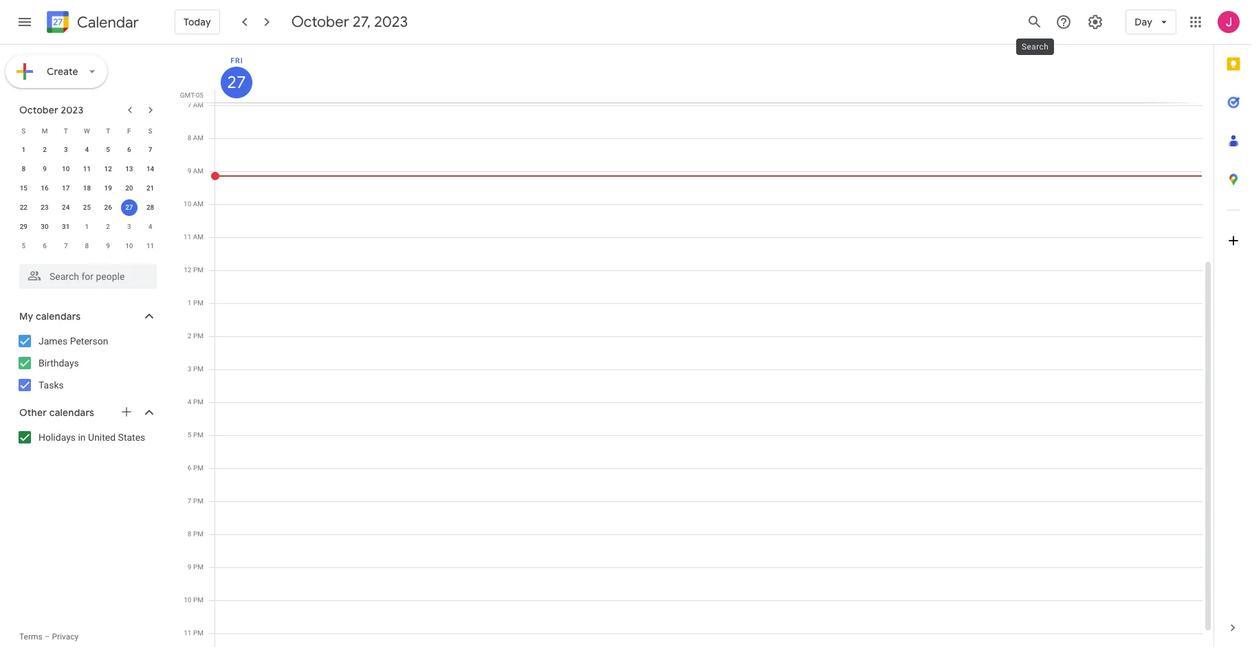 Task type: vqa. For each thing, say whether or not it's contained in the screenshot.


Task type: locate. For each thing, give the bounding box(es) containing it.
8 am
[[188, 134, 204, 142]]

3 for 3 pm
[[188, 365, 192, 373]]

12 down 11 am
[[184, 266, 192, 274]]

17 element
[[58, 180, 74, 197]]

11 down 10 am
[[184, 233, 191, 241]]

2 horizontal spatial 4
[[188, 398, 192, 406]]

row containing 8
[[13, 160, 161, 179]]

1 am from the top
[[193, 101, 204, 109]]

10 down november 3 element
[[125, 242, 133, 250]]

3 pm
[[188, 365, 204, 373]]

2 t from the left
[[106, 127, 110, 134]]

pm down 8 pm
[[193, 563, 204, 571]]

november 4 element
[[142, 219, 159, 235]]

am up 12 pm
[[193, 233, 204, 241]]

5 for november 5 element
[[22, 242, 26, 250]]

pm for 8 pm
[[193, 530, 204, 538]]

james
[[39, 336, 68, 347]]

20
[[125, 184, 133, 192]]

6 row from the top
[[13, 217, 161, 237]]

2 down 26 element
[[106, 223, 110, 230]]

7 row from the top
[[13, 237, 161, 256]]

2 pm from the top
[[193, 299, 204, 307]]

31 element
[[58, 219, 74, 235]]

1 inside november 1 element
[[85, 223, 89, 230]]

row containing 1
[[13, 140, 161, 160]]

12 inside the 27 grid
[[184, 266, 192, 274]]

9 for 9 pm
[[188, 563, 192, 571]]

other
[[19, 407, 47, 419]]

9 up 16
[[43, 165, 47, 173]]

6 inside the 27 grid
[[188, 464, 192, 472]]

3 pm from the top
[[193, 332, 204, 340]]

2023 down create
[[61, 104, 84, 116]]

5 down 4 pm
[[188, 431, 192, 439]]

10 am
[[184, 200, 204, 208]]

1
[[22, 146, 26, 153], [85, 223, 89, 230], [188, 299, 192, 307]]

friday, october 27, today element
[[221, 67, 252, 98]]

pm up 2 pm
[[193, 299, 204, 307]]

calendars for other calendars
[[49, 407, 94, 419]]

8 down 7 pm
[[188, 530, 192, 538]]

3 row from the top
[[13, 160, 161, 179]]

pm for 2 pm
[[193, 332, 204, 340]]

t left f at the top of the page
[[106, 127, 110, 134]]

11 up 18
[[83, 165, 91, 173]]

29 element
[[15, 219, 32, 235]]

9 down the november 2 element
[[106, 242, 110, 250]]

s right f at the top of the page
[[148, 127, 152, 134]]

27
[[226, 72, 245, 94], [125, 204, 133, 211]]

october 2023
[[19, 104, 84, 116]]

7
[[188, 101, 191, 109], [148, 146, 152, 153], [64, 242, 68, 250], [188, 497, 192, 505]]

pm up 5 pm
[[193, 398, 204, 406]]

5 pm from the top
[[193, 398, 204, 406]]

27 down "20" element
[[125, 204, 133, 211]]

0 horizontal spatial 12
[[104, 165, 112, 173]]

4 row from the top
[[13, 179, 161, 198]]

2 horizontal spatial 6
[[188, 464, 192, 472]]

7 for 7 pm
[[188, 497, 192, 505]]

am down 9 am
[[193, 200, 204, 208]]

calendars up james
[[36, 310, 81, 323]]

10 inside 10 element
[[62, 165, 70, 173]]

0 vertical spatial 27
[[226, 72, 245, 94]]

3 up 10 element
[[64, 146, 68, 153]]

2 horizontal spatial 1
[[188, 299, 192, 307]]

11 am
[[184, 233, 204, 241]]

my calendars
[[19, 310, 81, 323]]

21
[[146, 184, 154, 192]]

3 down 2 pm
[[188, 365, 192, 373]]

4 down 28 element
[[148, 223, 152, 230]]

4 down w
[[85, 146, 89, 153]]

calendars inside 'dropdown button'
[[49, 407, 94, 419]]

7 up 8 pm
[[188, 497, 192, 505]]

0 vertical spatial calendars
[[36, 310, 81, 323]]

5 inside the 27 grid
[[188, 431, 192, 439]]

10 inside november 10 element
[[125, 242, 133, 250]]

1 for november 1 element
[[85, 223, 89, 230]]

october up m
[[19, 104, 58, 116]]

6 up 7 pm
[[188, 464, 192, 472]]

4
[[85, 146, 89, 153], [148, 223, 152, 230], [188, 398, 192, 406]]

october for october 2023
[[19, 104, 58, 116]]

pm up 1 pm
[[193, 266, 204, 274]]

1 horizontal spatial 6
[[127, 146, 131, 153]]

2 vertical spatial 3
[[188, 365, 192, 373]]

1 horizontal spatial 2
[[106, 223, 110, 230]]

am down 05
[[193, 101, 204, 109]]

11 pm
[[184, 629, 204, 637]]

create button
[[6, 55, 107, 88]]

4 inside the 27 grid
[[188, 398, 192, 406]]

27 column header
[[215, 45, 1203, 103]]

james peterson
[[39, 336, 108, 347]]

november 1 element
[[79, 219, 95, 235]]

27 grid
[[176, 45, 1214, 647]]

6 down f at the top of the page
[[127, 146, 131, 153]]

2
[[43, 146, 47, 153], [106, 223, 110, 230], [188, 332, 192, 340]]

0 vertical spatial 4
[[85, 146, 89, 153]]

3 down 27, today element
[[127, 223, 131, 230]]

5 up 12 element
[[106, 146, 110, 153]]

2 vertical spatial 6
[[188, 464, 192, 472]]

1 horizontal spatial 3
[[127, 223, 131, 230]]

calendars up in
[[49, 407, 94, 419]]

1 down '25' element
[[85, 223, 89, 230]]

11 down the "10 pm"
[[184, 629, 192, 637]]

am for 9 am
[[193, 167, 204, 175]]

27,
[[353, 12, 371, 32]]

1 horizontal spatial s
[[148, 127, 152, 134]]

8 for november 8 element
[[85, 242, 89, 250]]

calendars
[[36, 310, 81, 323], [49, 407, 94, 419]]

1 vertical spatial october
[[19, 104, 58, 116]]

12 up 19
[[104, 165, 112, 173]]

8 up 9 am
[[188, 134, 191, 142]]

1 horizontal spatial t
[[106, 127, 110, 134]]

12 inside october 2023 grid
[[104, 165, 112, 173]]

30 element
[[36, 219, 53, 235]]

4 pm from the top
[[193, 365, 204, 373]]

6 for 6 pm
[[188, 464, 192, 472]]

november 8 element
[[79, 238, 95, 255]]

1 vertical spatial 2023
[[61, 104, 84, 116]]

12
[[104, 165, 112, 173], [184, 266, 192, 274]]

2 vertical spatial 1
[[188, 299, 192, 307]]

1 vertical spatial calendars
[[49, 407, 94, 419]]

17
[[62, 184, 70, 192]]

0 vertical spatial october
[[291, 12, 349, 32]]

4 for 'november 4' element
[[148, 223, 152, 230]]

1 down 12 pm
[[188, 299, 192, 307]]

privacy
[[52, 632, 79, 642]]

2 horizontal spatial 3
[[188, 365, 192, 373]]

None search field
[[0, 259, 171, 289]]

7 inside november 7 element
[[64, 242, 68, 250]]

1 vertical spatial 1
[[85, 223, 89, 230]]

3
[[64, 146, 68, 153], [127, 223, 131, 230], [188, 365, 192, 373]]

2 horizontal spatial 5
[[188, 431, 192, 439]]

1 vertical spatial 2
[[106, 223, 110, 230]]

23
[[41, 204, 49, 211]]

1 vertical spatial 5
[[22, 242, 26, 250]]

10
[[62, 165, 70, 173], [184, 200, 191, 208], [125, 242, 133, 250], [184, 596, 192, 604]]

f
[[127, 127, 131, 134]]

0 horizontal spatial 1
[[22, 146, 26, 153]]

pm up 9 pm
[[193, 530, 204, 538]]

united
[[88, 432, 116, 443]]

2 am from the top
[[193, 134, 204, 142]]

pm for 10 pm
[[193, 596, 204, 604]]

0 vertical spatial 5
[[106, 146, 110, 153]]

1 vertical spatial 12
[[184, 266, 192, 274]]

row group
[[13, 140, 161, 256]]

1 vertical spatial 3
[[127, 223, 131, 230]]

calendars inside dropdown button
[[36, 310, 81, 323]]

in
[[78, 432, 86, 443]]

2 down m
[[43, 146, 47, 153]]

24 element
[[58, 200, 74, 216]]

3 inside november 3 element
[[127, 223, 131, 230]]

pm down the "10 pm"
[[193, 629, 204, 637]]

privacy link
[[52, 632, 79, 642]]

1 horizontal spatial 27
[[226, 72, 245, 94]]

0 horizontal spatial october
[[19, 104, 58, 116]]

9 up 10 am
[[188, 167, 191, 175]]

3 inside the 27 grid
[[188, 365, 192, 373]]

holidays
[[39, 432, 76, 443]]

8 down november 1 element
[[85, 242, 89, 250]]

t
[[64, 127, 68, 134], [106, 127, 110, 134]]

05
[[196, 91, 204, 99]]

terms
[[19, 632, 42, 642]]

october left 27,
[[291, 12, 349, 32]]

0 horizontal spatial 6
[[43, 242, 47, 250]]

7 down 31 element
[[64, 242, 68, 250]]

tasks
[[39, 380, 64, 391]]

11
[[83, 165, 91, 173], [184, 233, 191, 241], [146, 242, 154, 250], [184, 629, 192, 637]]

am for 10 am
[[193, 200, 204, 208]]

10 for 10 pm
[[184, 596, 192, 604]]

pm
[[193, 266, 204, 274], [193, 299, 204, 307], [193, 332, 204, 340], [193, 365, 204, 373], [193, 398, 204, 406], [193, 431, 204, 439], [193, 464, 204, 472], [193, 497, 204, 505], [193, 530, 204, 538], [193, 563, 204, 571], [193, 596, 204, 604], [193, 629, 204, 637]]

5 am from the top
[[193, 233, 204, 241]]

1 row from the top
[[13, 121, 161, 140]]

2023
[[374, 12, 408, 32], [61, 104, 84, 116]]

6
[[127, 146, 131, 153], [43, 242, 47, 250], [188, 464, 192, 472]]

1 horizontal spatial 1
[[85, 223, 89, 230]]

1 t from the left
[[64, 127, 68, 134]]

14
[[146, 165, 154, 173]]

pm for 3 pm
[[193, 365, 204, 373]]

pm for 4 pm
[[193, 398, 204, 406]]

0 vertical spatial 12
[[104, 165, 112, 173]]

25
[[83, 204, 91, 211]]

23 element
[[36, 200, 53, 216]]

pm for 7 pm
[[193, 497, 204, 505]]

0 horizontal spatial s
[[22, 127, 26, 134]]

0 horizontal spatial 4
[[85, 146, 89, 153]]

2 row from the top
[[13, 140, 161, 160]]

my calendars button
[[3, 305, 171, 327]]

pm down 5 pm
[[193, 464, 204, 472]]

8 pm from the top
[[193, 497, 204, 505]]

2 vertical spatial 4
[[188, 398, 192, 406]]

1 horizontal spatial 2023
[[374, 12, 408, 32]]

7 for 7 am
[[188, 101, 191, 109]]

15 element
[[15, 180, 32, 197]]

9 up the "10 pm"
[[188, 563, 192, 571]]

terms link
[[19, 632, 42, 642]]

27 cell
[[119, 198, 140, 217]]

row containing 5
[[13, 237, 161, 256]]

16
[[41, 184, 49, 192]]

11 pm from the top
[[193, 596, 204, 604]]

4 down 3 pm
[[188, 398, 192, 406]]

10 up 17
[[62, 165, 70, 173]]

10 up 11 pm
[[184, 596, 192, 604]]

s left m
[[22, 127, 26, 134]]

october
[[291, 12, 349, 32], [19, 104, 58, 116]]

today button
[[175, 6, 220, 39]]

pm down 2 pm
[[193, 365, 204, 373]]

1 vertical spatial 6
[[43, 242, 47, 250]]

1 pm from the top
[[193, 266, 204, 274]]

0 horizontal spatial 2023
[[61, 104, 84, 116]]

row containing 22
[[13, 198, 161, 217]]

5
[[106, 146, 110, 153], [22, 242, 26, 250], [188, 431, 192, 439]]

2 horizontal spatial 2
[[188, 332, 192, 340]]

1 horizontal spatial 12
[[184, 266, 192, 274]]

0 horizontal spatial 2
[[43, 146, 47, 153]]

1 up 15
[[22, 146, 26, 153]]

1 for 1 pm
[[188, 299, 192, 307]]

9 for november 9 element
[[106, 242, 110, 250]]

0 horizontal spatial 5
[[22, 242, 26, 250]]

11 for 11 pm
[[184, 629, 192, 637]]

am down 8 am
[[193, 167, 204, 175]]

6 pm from the top
[[193, 431, 204, 439]]

2 vertical spatial 2
[[188, 332, 192, 340]]

0 horizontal spatial t
[[64, 127, 68, 134]]

12 pm from the top
[[193, 629, 204, 637]]

day
[[1135, 16, 1153, 28]]

9 pm
[[188, 563, 204, 571]]

settings menu image
[[1088, 14, 1104, 30]]

row
[[13, 121, 161, 140], [13, 140, 161, 160], [13, 160, 161, 179], [13, 179, 161, 198], [13, 198, 161, 217], [13, 217, 161, 237], [13, 237, 161, 256]]

tab list
[[1215, 45, 1253, 609]]

pm down 9 pm
[[193, 596, 204, 604]]

t left w
[[64, 127, 68, 134]]

pm up 8 pm
[[193, 497, 204, 505]]

0 horizontal spatial 27
[[125, 204, 133, 211]]

19 element
[[100, 180, 116, 197]]

1 horizontal spatial 4
[[148, 223, 152, 230]]

27 down fri
[[226, 72, 245, 94]]

5 row from the top
[[13, 198, 161, 217]]

pm for 9 pm
[[193, 563, 204, 571]]

27 inside "column header"
[[226, 72, 245, 94]]

november 11 element
[[142, 238, 159, 255]]

2 up 3 pm
[[188, 332, 192, 340]]

6 down 30 'element' on the left top of the page
[[43, 242, 47, 250]]

birthdays
[[39, 358, 79, 369]]

7 down gmt-
[[188, 101, 191, 109]]

fri
[[231, 56, 243, 65]]

9 am
[[188, 167, 204, 175]]

11 down 'november 4' element
[[146, 242, 154, 250]]

10 up 11 am
[[184, 200, 191, 208]]

day button
[[1126, 6, 1177, 39]]

1 horizontal spatial october
[[291, 12, 349, 32]]

5 down 29 element
[[22, 242, 26, 250]]

10 pm from the top
[[193, 563, 204, 571]]

1 inside the 27 grid
[[188, 299, 192, 307]]

calendar element
[[44, 8, 139, 39]]

6 for november 6 element
[[43, 242, 47, 250]]

pm up 3 pm
[[193, 332, 204, 340]]

pm up 6 pm
[[193, 431, 204, 439]]

s
[[22, 127, 26, 134], [148, 127, 152, 134]]

15
[[20, 184, 28, 192]]

am
[[193, 101, 204, 109], [193, 134, 204, 142], [193, 167, 204, 175], [193, 200, 204, 208], [193, 233, 204, 241]]

10 for 10 am
[[184, 200, 191, 208]]

1 pm
[[188, 299, 204, 307]]

1 vertical spatial 27
[[125, 204, 133, 211]]

gmt-
[[180, 91, 196, 99]]

am for 11 am
[[193, 233, 204, 241]]

13 element
[[121, 161, 137, 177]]

0 horizontal spatial 3
[[64, 146, 68, 153]]

2 vertical spatial 5
[[188, 431, 192, 439]]

9 pm from the top
[[193, 530, 204, 538]]

4 am from the top
[[193, 200, 204, 208]]

7 pm from the top
[[193, 464, 204, 472]]

18 element
[[79, 180, 95, 197]]

12 for 12 pm
[[184, 266, 192, 274]]

2023 right 27,
[[374, 12, 408, 32]]

am up 9 am
[[193, 134, 204, 142]]

3 am from the top
[[193, 167, 204, 175]]

1 vertical spatial 4
[[148, 223, 152, 230]]

9
[[43, 165, 47, 173], [188, 167, 191, 175], [106, 242, 110, 250], [188, 563, 192, 571]]

8
[[188, 134, 191, 142], [22, 165, 26, 173], [85, 242, 89, 250], [188, 530, 192, 538]]



Task type: describe. For each thing, give the bounding box(es) containing it.
18
[[83, 184, 91, 192]]

12 element
[[100, 161, 116, 177]]

november 3 element
[[121, 219, 137, 235]]

am for 8 am
[[193, 134, 204, 142]]

13
[[125, 165, 133, 173]]

6 pm
[[188, 464, 204, 472]]

5 pm
[[188, 431, 204, 439]]

21 element
[[142, 180, 159, 197]]

november 5 element
[[15, 238, 32, 255]]

26 element
[[100, 200, 116, 216]]

main drawer image
[[17, 14, 33, 30]]

22
[[20, 204, 28, 211]]

november 6 element
[[36, 238, 53, 255]]

10 for 10 element
[[62, 165, 70, 173]]

other calendars
[[19, 407, 94, 419]]

0 vertical spatial 2023
[[374, 12, 408, 32]]

row containing 29
[[13, 217, 161, 237]]

10 element
[[58, 161, 74, 177]]

0 vertical spatial 3
[[64, 146, 68, 153]]

terms – privacy
[[19, 632, 79, 642]]

gmt-05
[[180, 91, 204, 99]]

7 am
[[188, 101, 204, 109]]

14 element
[[142, 161, 159, 177]]

calendar heading
[[74, 13, 139, 32]]

28 element
[[142, 200, 159, 216]]

october 27, 2023
[[291, 12, 408, 32]]

0 vertical spatial 2
[[43, 146, 47, 153]]

2 for the november 2 element
[[106, 223, 110, 230]]

create
[[47, 65, 78, 78]]

pm for 6 pm
[[193, 464, 204, 472]]

8 pm
[[188, 530, 204, 538]]

other calendars button
[[3, 402, 171, 424]]

pm for 11 pm
[[193, 629, 204, 637]]

1 horizontal spatial 5
[[106, 146, 110, 153]]

Search for people text field
[[28, 264, 149, 289]]

26
[[104, 204, 112, 211]]

24
[[62, 204, 70, 211]]

12 pm
[[184, 266, 204, 274]]

7 for november 7 element
[[64, 242, 68, 250]]

november 10 element
[[121, 238, 137, 255]]

27 inside cell
[[125, 204, 133, 211]]

w
[[84, 127, 90, 134]]

11 element
[[79, 161, 95, 177]]

november 9 element
[[100, 238, 116, 255]]

19
[[104, 184, 112, 192]]

16 element
[[36, 180, 53, 197]]

peterson
[[70, 336, 108, 347]]

1 s from the left
[[22, 127, 26, 134]]

9 for 9 am
[[188, 167, 191, 175]]

11 for november 11 element
[[146, 242, 154, 250]]

0 vertical spatial 1
[[22, 146, 26, 153]]

pm for 1 pm
[[193, 299, 204, 307]]

8 for 8 am
[[188, 134, 191, 142]]

10 for november 10 element
[[125, 242, 133, 250]]

calendars for my calendars
[[36, 310, 81, 323]]

october for october 27, 2023
[[291, 12, 349, 32]]

25 element
[[79, 200, 95, 216]]

states
[[118, 432, 145, 443]]

8 for 8 pm
[[188, 530, 192, 538]]

my
[[19, 310, 33, 323]]

3 for november 3 element
[[127, 223, 131, 230]]

–
[[44, 632, 50, 642]]

10 pm
[[184, 596, 204, 604]]

27, today element
[[121, 200, 137, 216]]

fri 27
[[226, 56, 245, 94]]

calendar
[[77, 13, 139, 32]]

november 2 element
[[100, 219, 116, 235]]

2 s from the left
[[148, 127, 152, 134]]

22 element
[[15, 200, 32, 216]]

am for 7 am
[[193, 101, 204, 109]]

search
[[1022, 42, 1049, 52]]

today
[[184, 16, 211, 28]]

my calendars list
[[3, 330, 171, 396]]

30
[[41, 223, 49, 230]]

20 element
[[121, 180, 137, 197]]

7 up "14"
[[148, 146, 152, 153]]

pm for 12 pm
[[193, 266, 204, 274]]

28
[[146, 204, 154, 211]]

12 for 12
[[104, 165, 112, 173]]

11 for 11 element
[[83, 165, 91, 173]]

29
[[20, 223, 28, 230]]

row group containing 1
[[13, 140, 161, 256]]

2 for 2 pm
[[188, 332, 192, 340]]

holidays in united states
[[39, 432, 145, 443]]

31
[[62, 223, 70, 230]]

2 pm
[[188, 332, 204, 340]]

5 for 5 pm
[[188, 431, 192, 439]]

4 pm
[[188, 398, 204, 406]]

november 7 element
[[58, 238, 74, 255]]

pm for 5 pm
[[193, 431, 204, 439]]

october 2023 grid
[[13, 121, 161, 256]]

add other calendars image
[[120, 405, 133, 419]]

0 vertical spatial 6
[[127, 146, 131, 153]]

4 for 4 pm
[[188, 398, 192, 406]]

row containing 15
[[13, 179, 161, 198]]

m
[[42, 127, 48, 134]]

8 up 15
[[22, 165, 26, 173]]

11 for 11 am
[[184, 233, 191, 241]]

7 pm
[[188, 497, 204, 505]]

row containing s
[[13, 121, 161, 140]]



